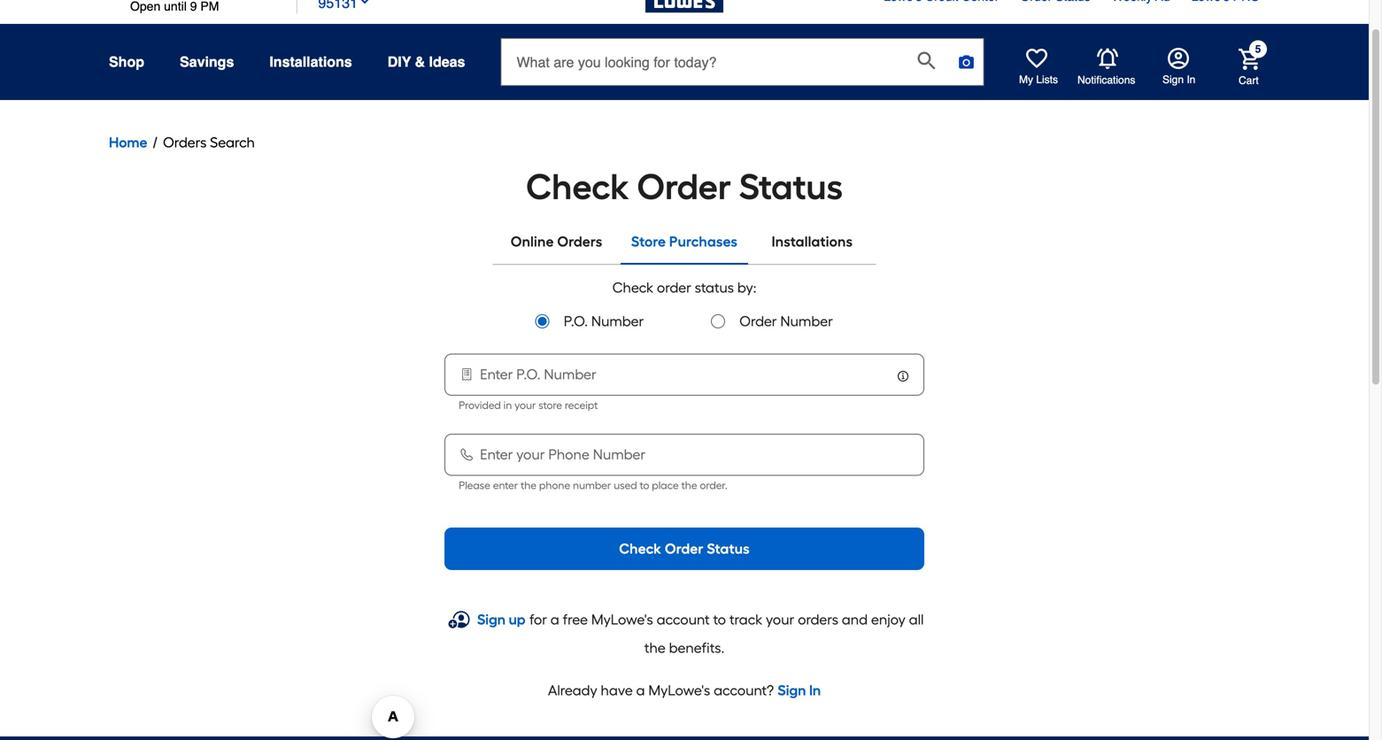 Task type: locate. For each thing, give the bounding box(es) containing it.
home link
[[109, 132, 147, 153]]

notifications
[[1078, 74, 1136, 86]]

number for order number
[[781, 313, 833, 330]]

check
[[526, 166, 629, 208], [613, 279, 654, 296], [619, 541, 662, 558]]

provided in your store receipt
[[459, 399, 598, 412]]

0 horizontal spatial a
[[551, 612, 560, 628]]

0 vertical spatial check
[[526, 166, 629, 208]]

my
[[1019, 74, 1034, 86]]

1 vertical spatial to
[[713, 612, 726, 628]]

2 horizontal spatial sign
[[1163, 74, 1184, 86]]

mylowe's
[[591, 612, 653, 628], [649, 682, 710, 699]]

installations button left diy
[[270, 46, 352, 78]]

1 vertical spatial check order status
[[619, 541, 750, 558]]

sign in
[[1163, 74, 1196, 86]]

2 vertical spatial check
[[619, 541, 662, 558]]

0 vertical spatial installations button
[[270, 46, 352, 78]]

0 horizontal spatial your
[[515, 399, 536, 412]]

sign right account?
[[778, 682, 806, 699]]

order down by:
[[740, 313, 777, 330]]

orders left the search
[[163, 134, 207, 151]]

please
[[459, 479, 490, 492]]

check order status up store purchases 'button'
[[526, 166, 843, 208]]

check order status
[[526, 166, 843, 208], [619, 541, 750, 558]]

2 vertical spatial order
[[665, 541, 704, 558]]

lowe's home improvement cart image
[[1239, 48, 1260, 70]]

in down orders
[[809, 682, 821, 699]]

online
[[511, 233, 554, 250]]

0 horizontal spatial the
[[521, 479, 537, 492]]

1 vertical spatial sign
[[477, 612, 506, 628]]

0 horizontal spatial sign
[[477, 612, 506, 628]]

p.o.
[[564, 313, 588, 330]]

p.o. number
[[564, 313, 644, 330]]

check order status button
[[445, 528, 924, 570]]

1 horizontal spatial sign
[[778, 682, 806, 699]]

2 horizontal spatial the
[[681, 479, 697, 492]]

0 vertical spatial mylowe's
[[591, 612, 653, 628]]

lowe's home improvement lists image
[[1026, 48, 1048, 69]]

number for p.o. number
[[591, 313, 644, 330]]

1 horizontal spatial your
[[766, 612, 795, 628]]

0 vertical spatial to
[[640, 479, 650, 492]]

benefits.
[[669, 640, 725, 657]]

a
[[551, 612, 560, 628], [636, 682, 645, 699]]

0 vertical spatial sign
[[1163, 74, 1184, 86]]

installations button up by:
[[749, 221, 876, 263]]

orders
[[163, 134, 207, 151], [557, 233, 603, 250]]

0 vertical spatial check order status
[[526, 166, 843, 208]]

the inside sign up for a free mylowe's account to track your orders and enjoy all the benefits.
[[645, 640, 666, 657]]

search
[[210, 134, 255, 151]]

1 vertical spatial a
[[636, 682, 645, 699]]

1 vertical spatial in
[[809, 682, 821, 699]]

1 horizontal spatial installations button
[[749, 221, 876, 263]]

sign inside 'sign in' button
[[1163, 74, 1184, 86]]

to
[[640, 479, 650, 492], [713, 612, 726, 628]]

track
[[730, 612, 763, 628]]

1 vertical spatial installations button
[[749, 221, 876, 263]]

check order status down place
[[619, 541, 750, 558]]

orders right online
[[557, 233, 603, 250]]

0 vertical spatial orders
[[163, 134, 207, 151]]

sign inside sign up for a free mylowe's account to track your orders and enjoy all the benefits.
[[477, 612, 506, 628]]

1 horizontal spatial in
[[1187, 74, 1196, 86]]

check down used
[[619, 541, 662, 558]]

for
[[530, 612, 547, 628]]

a right have
[[636, 682, 645, 699]]

0 vertical spatial a
[[551, 612, 560, 628]]

sign down lowe's home improvement account icon
[[1163, 74, 1184, 86]]

your right track
[[766, 612, 795, 628]]

None search field
[[501, 38, 984, 102]]

number
[[591, 313, 644, 330], [781, 313, 833, 330]]

home
[[109, 134, 147, 151]]

orders search button
[[163, 132, 255, 153]]

a right for
[[551, 612, 560, 628]]

installations button
[[270, 46, 352, 78], [749, 221, 876, 263]]

camera image
[[958, 53, 975, 71]]

0 horizontal spatial number
[[591, 313, 644, 330]]

mylowe's right free
[[591, 612, 653, 628]]

in
[[1187, 74, 1196, 86], [809, 682, 821, 699]]

1 vertical spatial check
[[613, 279, 654, 296]]

please enter the phone number used to place the order.
[[459, 479, 728, 492]]

installations
[[270, 54, 352, 70], [772, 233, 853, 250]]

sign
[[1163, 74, 1184, 86], [477, 612, 506, 628], [778, 682, 806, 699]]

check inside check order status button
[[619, 541, 662, 558]]

order
[[637, 166, 731, 208], [740, 313, 777, 330], [665, 541, 704, 558]]

to left track
[[713, 612, 726, 628]]

in down lowe's home improvement account icon
[[1187, 74, 1196, 86]]

diy & ideas
[[388, 54, 465, 70]]

sign left up
[[477, 612, 506, 628]]

installations button for savings
[[270, 46, 352, 78]]

1 vertical spatial status
[[707, 541, 750, 558]]

used
[[614, 479, 637, 492]]

order up store purchases
[[637, 166, 731, 208]]

the
[[521, 479, 537, 492], [681, 479, 697, 492], [645, 640, 666, 657]]

1 vertical spatial orders
[[557, 233, 603, 250]]

to right used
[[640, 479, 650, 492]]

the down account
[[645, 640, 666, 657]]

status
[[739, 166, 843, 208], [707, 541, 750, 558]]

the right enter
[[521, 479, 537, 492]]

1 horizontal spatial the
[[645, 640, 666, 657]]

1 horizontal spatial to
[[713, 612, 726, 628]]

1 vertical spatial your
[[766, 612, 795, 628]]

1 horizontal spatial number
[[781, 313, 833, 330]]

0 horizontal spatial installations button
[[270, 46, 352, 78]]

&
[[415, 54, 425, 70]]

check up online orders button
[[526, 166, 629, 208]]

installations button for store purchases
[[749, 221, 876, 263]]

0 vertical spatial installations
[[270, 54, 352, 70]]

0 horizontal spatial installations
[[270, 54, 352, 70]]

store
[[631, 233, 666, 250]]

the right place
[[681, 479, 697, 492]]

check left order
[[613, 279, 654, 296]]

your
[[515, 399, 536, 412], [766, 612, 795, 628]]

1 vertical spatial mylowe's
[[649, 682, 710, 699]]

your right in
[[515, 399, 536, 412]]

chevron down image
[[358, 0, 372, 8]]

mylowe's down benefits.
[[649, 682, 710, 699]]

1 vertical spatial installations
[[772, 233, 853, 250]]

my lists link
[[1019, 48, 1058, 87]]

Search Query text field
[[502, 39, 904, 85]]

0 vertical spatial your
[[515, 399, 536, 412]]

installations inside button
[[772, 233, 853, 250]]

receipt
[[565, 399, 598, 412]]

1 horizontal spatial installations
[[772, 233, 853, 250]]

installations left diy
[[270, 54, 352, 70]]

0 vertical spatial in
[[1187, 74, 1196, 86]]

1 number from the left
[[591, 313, 644, 330]]

online orders
[[511, 233, 603, 250]]

lowe's home improvement account image
[[1168, 48, 1189, 69]]

2 number from the left
[[781, 313, 833, 330]]

installations up order number
[[772, 233, 853, 250]]

order down place
[[665, 541, 704, 558]]



Task type: vqa. For each thing, say whether or not it's contained in the screenshot.
the top Chrome
no



Task type: describe. For each thing, give the bounding box(es) containing it.
lowe's home improvement notification center image
[[1097, 48, 1119, 69]]

my lists
[[1019, 74, 1058, 86]]

orders
[[798, 612, 839, 628]]

free
[[563, 612, 588, 628]]

number
[[573, 479, 611, 492]]

account
[[657, 612, 710, 628]]

store
[[539, 399, 562, 412]]

sign up for a free mylowe's account to track your orders and enjoy all the benefits.
[[477, 612, 924, 657]]

2 vertical spatial sign
[[778, 682, 806, 699]]

0 horizontal spatial in
[[809, 682, 821, 699]]

savings
[[180, 54, 234, 70]]

have
[[601, 682, 633, 699]]

status inside check order status button
[[707, 541, 750, 558]]

1 horizontal spatial orders
[[557, 233, 603, 250]]

1 vertical spatial order
[[740, 313, 777, 330]]

0 vertical spatial status
[[739, 166, 843, 208]]

online orders button
[[493, 221, 621, 263]]

store purchases button
[[621, 221, 749, 263]]

status
[[695, 279, 734, 296]]

account?
[[714, 682, 774, 699]]

lists
[[1036, 74, 1058, 86]]

enjoy
[[871, 612, 906, 628]]

store purchases
[[631, 233, 738, 250]]

already
[[548, 682, 598, 699]]

5
[[1256, 43, 1261, 55]]

check order status by:
[[613, 279, 757, 296]]

up
[[509, 612, 526, 628]]

shop
[[109, 54, 144, 70]]

all
[[909, 612, 924, 628]]

order
[[657, 279, 692, 296]]

savings button
[[180, 46, 234, 78]]

sign in link
[[778, 680, 821, 701]]

search image
[[918, 52, 936, 69]]

orders search
[[163, 134, 255, 151]]

0 horizontal spatial orders
[[163, 134, 207, 151]]

already have a mylowe's account? sign in
[[548, 682, 821, 699]]

check order status inside check order status button
[[619, 541, 750, 558]]

to inside sign up for a free mylowe's account to track your orders and enjoy all the benefits.
[[713, 612, 726, 628]]

by:
[[738, 279, 757, 296]]

your inside sign up for a free mylowe's account to track your orders and enjoy all the benefits.
[[766, 612, 795, 628]]

enter
[[493, 479, 518, 492]]

reprint last receipt image
[[459, 366, 475, 383]]

sign up link
[[477, 609, 526, 631]]

and
[[842, 612, 868, 628]]

shop button
[[109, 46, 144, 78]]

installations for store purchases
[[772, 233, 853, 250]]

order inside button
[[665, 541, 704, 558]]

1 horizontal spatial a
[[636, 682, 645, 699]]

place
[[652, 479, 679, 492]]

phone
[[539, 479, 570, 492]]

order.
[[700, 479, 728, 492]]

a inside sign up for a free mylowe's account to track your orders and enjoy all the benefits.
[[551, 612, 560, 628]]

info outlined image
[[896, 369, 910, 383]]

order number
[[740, 313, 833, 330]]

in
[[504, 399, 512, 412]]

0 vertical spatial order
[[637, 166, 731, 208]]

installations for savings
[[270, 54, 352, 70]]

cart
[[1239, 74, 1259, 87]]

diy
[[388, 54, 411, 70]]

phone outlined image
[[459, 446, 475, 464]]

sign for sign in
[[1163, 74, 1184, 86]]

mylowe's inside sign up for a free mylowe's account to track your orders and enjoy all the benefits.
[[591, 612, 653, 628]]

purchases
[[669, 233, 738, 250]]

in inside button
[[1187, 74, 1196, 86]]

provided
[[459, 399, 501, 412]]

ideas
[[429, 54, 465, 70]]

lowe's home improvement logo image
[[646, 0, 724, 34]]

sign in button
[[1163, 48, 1196, 87]]

0 horizontal spatial to
[[640, 479, 650, 492]]

diy & ideas button
[[388, 46, 465, 78]]

sign for sign up for a free mylowe's account to track your orders and enjoy all the benefits.
[[477, 612, 506, 628]]



